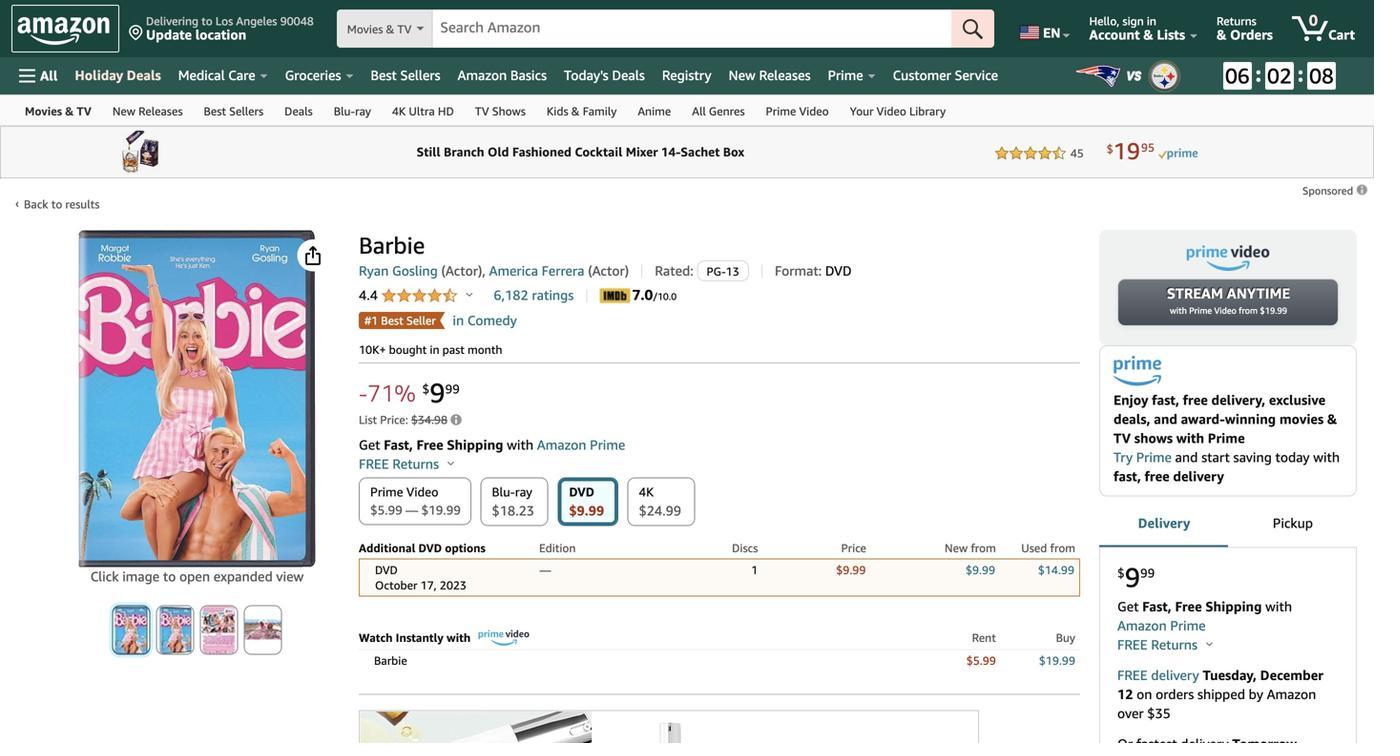 Task type: describe. For each thing, give the bounding box(es) containing it.
amazon basics link
[[449, 62, 556, 89]]

99 inside -71% $ 9 99
[[445, 382, 460, 396]]

text separator image
[[587, 289, 588, 303]]

pg-13
[[707, 265, 740, 278]]

12
[[1118, 687, 1134, 702]]

amazon image
[[17, 17, 110, 46]]

& inside enjoy fast, free delivery, exclusive deals, and award-winning movies & tv shows with prime try prime and start saving today with fast, free delivery
[[1328, 411, 1338, 427]]

list
[[359, 413, 377, 427]]

0 horizontal spatial new
[[112, 105, 136, 118]]

1 vertical spatial 9
[[1125, 562, 1141, 594]]

1 horizontal spatial $9.99
[[837, 564, 866, 577]]

1
[[752, 564, 758, 577]]

2 vertical spatial free
[[1118, 668, 1148, 683]]

from for used from
[[1051, 542, 1076, 555]]

shows
[[1135, 430, 1173, 446]]

2 horizontal spatial $9.99
[[966, 564, 996, 577]]

from inside stream anytime with prime video from $19.99
[[1239, 306, 1258, 316]]

stream anytime with prime video from $19.99
[[1168, 285, 1291, 316]]

0 vertical spatial free
[[359, 456, 389, 472]]

seller
[[407, 314, 436, 327]]

0 horizontal spatial amazon prime link
[[537, 437, 626, 453]]

buy
[[1056, 632, 1076, 645]]

1 vertical spatial fast,
[[1114, 469, 1142, 484]]

barbie link
[[359, 653, 758, 669]]

0 horizontal spatial new releases link
[[102, 95, 193, 125]]

exclusive
[[1270, 392, 1326, 408]]

deals link
[[274, 95, 323, 125]]

06
[[1226, 63, 1250, 88]]

prime link
[[820, 62, 885, 89]]

medical care
[[178, 67, 255, 83]]

delivering to los angeles 90048 update location
[[146, 14, 314, 42]]

$9.99 link
[[966, 564, 996, 577]]

tv shows link
[[465, 95, 536, 125]]

free delivery link
[[1118, 668, 1200, 683]]

4k ultra hd
[[392, 105, 454, 118]]

prime inside stream anytime with prime video from $19.99
[[1190, 306, 1213, 316]]

all genres link
[[682, 95, 756, 125]]

tv inside enjoy fast, free delivery, exclusive deals, and award-winning movies & tv shows with prime try prime and start saving today with fast, free delivery
[[1114, 430, 1131, 446]]

amazon inside the navigation "navigation"
[[458, 67, 507, 83]]

1 vertical spatial free
[[1118, 637, 1148, 653]]

tv shows
[[475, 105, 526, 118]]

1 vertical spatial free returns button
[[1118, 636, 1214, 655]]

1 horizontal spatial best sellers link
[[362, 62, 449, 89]]

13
[[726, 265, 740, 278]]

additional
[[359, 542, 416, 555]]

1 horizontal spatial free
[[1183, 392, 1208, 408]]

get for the right 'amazon prime' link
[[1118, 599, 1139, 615]]

ray for blu-ray
[[355, 105, 371, 118]]

prime up free delivery link
[[1171, 618, 1206, 634]]

click image to open expanded view
[[90, 569, 304, 585]]

1 vertical spatial delivery
[[1152, 668, 1200, 683]]

1 vertical spatial best sellers
[[204, 105, 264, 118]]

delivering
[[146, 14, 199, 28]]

1 horizontal spatial in
[[453, 313, 464, 328]]

ferrera
[[542, 263, 585, 279]]

#1 best seller
[[365, 314, 436, 327]]

blu-ray
[[334, 105, 371, 118]]

1 horizontal spatial releases
[[759, 67, 811, 83]]

with down award-
[[1177, 430, 1205, 446]]

$ inside -71% $ 9 99
[[422, 382, 430, 396]]

account & lists
[[1090, 27, 1186, 42]]

registry link
[[654, 62, 720, 89]]

get fast, free shipping with amazon prime for the right 'amazon prime' link
[[1118, 599, 1293, 634]]

movies & tv inside movies & tv search box
[[347, 22, 412, 36]]

video inside stream anytime with prime video from $19.99
[[1215, 306, 1237, 316]]

& right kids
[[572, 105, 580, 118]]

tv inside tv shows link
[[475, 105, 489, 118]]

0 vertical spatial fast,
[[1152, 392, 1180, 408]]

prime up your
[[828, 67, 864, 83]]

medical care link
[[170, 62, 276, 89]]

additional dvd options
[[359, 542, 486, 555]]

$19.99 inside stream anytime with prime video from $19.99
[[1261, 306, 1288, 316]]

4k $24.99
[[639, 485, 685, 519]]

$14.99
[[1039, 564, 1075, 577]]

4.4
[[359, 287, 381, 303]]

sign
[[1123, 14, 1144, 28]]

0 horizontal spatial new releases
[[112, 105, 183, 118]]

dvd inside dvd $9.99
[[569, 485, 595, 500]]

award-
[[1182, 411, 1226, 427]]

ray for blu-ray $18.23
[[515, 485, 533, 500]]

1 vertical spatial and
[[1176, 449, 1199, 465]]

popover image
[[1207, 642, 1214, 647]]

medical
[[178, 67, 225, 83]]

4.4 button
[[359, 287, 473, 306]]

$24.99
[[639, 503, 682, 519]]

in for sign
[[1147, 14, 1157, 28]]

used from
[[1022, 542, 1076, 555]]

02
[[1268, 63, 1292, 88]]

with inside stream anytime with prime video from $19.99
[[1170, 306, 1188, 316]]

0 horizontal spatial movies
[[25, 105, 62, 118]]

0 vertical spatial sellers
[[400, 67, 441, 83]]

over
[[1118, 706, 1144, 722]]

kids & family link
[[536, 95, 628, 125]]

06 : 02 : 09
[[1226, 61, 1335, 88]]

amazon up dvd $9.99
[[537, 437, 587, 453]]

10k+
[[359, 343, 386, 357]]

dvd october 17, 2023
[[375, 564, 467, 592]]

by
[[1249, 687, 1264, 702]]

amazon basics
[[458, 67, 547, 83]]

shows
[[492, 105, 526, 118]]

09
[[1310, 63, 1335, 88]]

back to results link
[[24, 198, 100, 211]]

6,182 ratings link
[[494, 287, 574, 303]]

prime right genres
[[766, 105, 797, 118]]

— inside 'prime video $5.99 — $19.99'
[[406, 503, 418, 518]]

prime up start
[[1208, 430, 1246, 446]]

1 vertical spatial free
[[1145, 469, 1170, 484]]

on orders shipped by amazon over $35
[[1118, 687, 1317, 722]]

& inside search box
[[386, 22, 395, 36]]

comedy
[[468, 313, 517, 328]]

deals,
[[1114, 411, 1151, 427]]

Movies & TV search field
[[337, 10, 995, 50]]

$5.99 inside 'prime video $5.99 — $19.99'
[[370, 503, 403, 518]]

movies inside search box
[[347, 22, 383, 36]]

december
[[1261, 668, 1324, 683]]

$14.99 link
[[1039, 564, 1075, 577]]

orders
[[1231, 27, 1274, 42]]

all for all genres
[[692, 105, 706, 118]]

$35
[[1148, 706, 1171, 722]]

amazon down $ 9 99
[[1118, 618, 1167, 634]]

deals for today's deals
[[612, 67, 645, 83]]

free returns for free returns button to the bottom
[[1118, 637, 1202, 653]]

leave feedback on sponsored ad element
[[1303, 185, 1370, 197]]

6,182
[[494, 287, 529, 303]]

prime video $5.99 — $19.99
[[370, 485, 461, 518]]

to for ‹ back to results
[[51, 198, 62, 211]]

hello, sign in
[[1090, 14, 1157, 28]]

hello,
[[1090, 14, 1120, 28]]

navigation navigation
[[0, 0, 1375, 126]]

hd
[[438, 105, 454, 118]]

location
[[195, 27, 247, 42]]

deals for holiday deals
[[127, 67, 161, 83]]

en link
[[1009, 5, 1079, 53]]

your
[[850, 105, 874, 118]]

all genres
[[692, 105, 745, 118]]

Search Amazon text field
[[433, 11, 952, 47]]

groceries link
[[276, 62, 362, 89]]

-71% $ 9 99
[[359, 377, 460, 409]]

amazon prime logo image
[[1114, 356, 1162, 391]]

delivery link
[[1100, 500, 1229, 549]]

ratings
[[532, 287, 574, 303]]

ryan gosling (actor), america ferrera (actor)
[[359, 263, 629, 279]]

71%
[[368, 379, 416, 407]]

prime video
[[766, 105, 829, 118]]

delivery,
[[1212, 392, 1266, 408]]

new from
[[945, 542, 997, 555]]

tv inside movies & tv search box
[[398, 22, 412, 36]]

dvd up dvd october 17, 2023
[[419, 542, 442, 555]]

with right instantly
[[447, 632, 471, 645]]

‹ back to results
[[15, 197, 100, 211]]

prime inside 'prime video $5.99 — $19.99'
[[370, 485, 403, 500]]

$19.99 inside 'prime video $5.99 — $19.99'
[[422, 503, 461, 518]]

0 vertical spatial and
[[1154, 411, 1178, 427]]

1 horizontal spatial $19.99
[[1040, 654, 1076, 668]]

free delivery
[[1118, 668, 1200, 683]]

watch
[[359, 632, 393, 645]]

get for left 'amazon prime' link
[[359, 437, 380, 453]]

6,182 ratings
[[494, 287, 574, 303]]

in for bought
[[430, 343, 440, 357]]

0 vertical spatial new
[[729, 67, 756, 83]]

0 vertical spatial barbie
[[359, 232, 425, 259]]

blu-ray $18.23
[[492, 485, 538, 519]]

0 vertical spatial new releases
[[729, 67, 811, 83]]

try
[[1114, 449, 1133, 465]]

expanded
[[214, 569, 273, 585]]

today's deals link
[[556, 62, 654, 89]]

rated:
[[655, 263, 697, 279]]



Task type: locate. For each thing, give the bounding box(es) containing it.
with inside get fast, free shipping with amazon prime
[[1266, 599, 1293, 615]]

free inside get fast, free shipping with amazon prime
[[1176, 599, 1203, 615]]

fast, down the try
[[1114, 469, 1142, 484]]

with right today on the right of the page
[[1314, 449, 1341, 465]]

0 vertical spatial to
[[202, 14, 213, 28]]

0 vertical spatial free returns button
[[359, 455, 455, 474]]

free returns for topmost free returns button
[[359, 456, 443, 472]]

blu- up $18.23
[[492, 485, 515, 500]]

ryan gosling link
[[359, 263, 438, 279]]

to right back
[[51, 198, 62, 211]]

prime down shows
[[1137, 449, 1172, 465]]

1 vertical spatial barbie
[[374, 654, 407, 668]]

1 horizontal spatial get
[[1118, 599, 1139, 615]]

1 vertical spatial returns
[[393, 456, 439, 472]]

$18.23
[[492, 503, 535, 519]]

service
[[955, 67, 999, 83]]

free
[[417, 437, 444, 453], [1176, 599, 1203, 615]]

sellers down care
[[229, 105, 264, 118]]

best sellers link up 4k ultra hd link
[[362, 62, 449, 89]]

$ right $14.99 'link'
[[1118, 566, 1125, 581]]

blu- for blu-ray $18.23
[[492, 485, 515, 500]]

0 horizontal spatial 4k
[[392, 105, 406, 118]]

delivery inside enjoy fast, free delivery, exclusive deals, and award-winning movies & tv shows with prime try prime and start saving today with fast, free delivery
[[1174, 469, 1225, 484]]

0 vertical spatial all
[[40, 68, 58, 84]]

dvd right format:
[[826, 263, 852, 279]]

movies & tv link
[[14, 95, 102, 125]]

1 vertical spatial movies & tv
[[25, 105, 91, 118]]

0 vertical spatial releases
[[759, 67, 811, 83]]

prime video link
[[756, 95, 840, 125]]

1 vertical spatial —
[[540, 564, 551, 577]]

1 horizontal spatial $5.99
[[967, 654, 997, 668]]

1 vertical spatial movies
[[25, 105, 62, 118]]

enjoy
[[1114, 392, 1149, 408]]

$19.99 down anytime
[[1261, 306, 1288, 316]]

ray down groceries link
[[355, 105, 371, 118]]

0 horizontal spatial $5.99
[[370, 503, 403, 518]]

4k for $24.99
[[639, 485, 654, 500]]

1 horizontal spatial shipping
[[1206, 599, 1263, 615]]

99
[[445, 382, 460, 396], [1141, 566, 1155, 581]]

on
[[1137, 687, 1153, 702]]

tab list containing delivery
[[1100, 500, 1358, 549]]

$
[[422, 382, 430, 396], [1118, 566, 1125, 581]]

holiday deals
[[75, 67, 161, 83]]

popover image inside 4.4 button
[[466, 292, 473, 297]]

& left lists
[[1144, 27, 1154, 42]]

new releases link down holiday deals link
[[102, 95, 193, 125]]

new down holiday deals link
[[112, 105, 136, 118]]

free returns up 'prime video $5.99 — $19.99'
[[359, 456, 443, 472]]

in inside the navigation "navigation"
[[1147, 14, 1157, 28]]

back
[[24, 198, 48, 211]]

1 horizontal spatial get fast, free shipping with amazon prime
[[1118, 599, 1293, 634]]

returns & orders
[[1217, 14, 1274, 42]]

popover image down (actor),
[[466, 292, 473, 297]]

2 vertical spatial in
[[430, 343, 440, 357]]

1 vertical spatial popover image
[[448, 461, 455, 466]]

returns up 'prime video $5.99 — $19.99'
[[393, 456, 439, 472]]

2 vertical spatial new
[[945, 542, 968, 555]]

1 vertical spatial new
[[112, 105, 136, 118]]

prime up dvd $9.99
[[590, 437, 626, 453]]

0 horizontal spatial best sellers link
[[193, 95, 274, 125]]

99 up $34.98
[[445, 382, 460, 396]]

fast, right the enjoy
[[1152, 392, 1180, 408]]

best sellers
[[371, 67, 441, 83], [204, 105, 264, 118]]

anime link
[[628, 95, 682, 125]]

free up 'free delivery'
[[1118, 637, 1148, 653]]

0 horizontal spatial popover image
[[448, 461, 455, 466]]

amazon prime link up free delivery link
[[1118, 618, 1206, 634]]

tuesday, december 12
[[1118, 668, 1324, 702]]

shipping for the right 'amazon prime' link
[[1206, 599, 1263, 615]]

0 horizontal spatial :
[[1256, 61, 1262, 86]]

0 vertical spatial shipping
[[447, 437, 504, 453]]

in up past
[[453, 313, 464, 328]]

1 vertical spatial in
[[453, 313, 464, 328]]

video right your
[[877, 105, 907, 118]]

from up $9.99 link at the bottom right
[[971, 542, 997, 555]]

1 vertical spatial sellers
[[229, 105, 264, 118]]

free down $34.98
[[417, 437, 444, 453]]

customer
[[893, 67, 952, 83]]

all button
[[11, 57, 66, 95]]

tv up the try
[[1114, 430, 1131, 446]]

tv down holiday
[[77, 105, 91, 118]]

0 horizontal spatial 99
[[445, 382, 460, 396]]

0 vertical spatial 99
[[445, 382, 460, 396]]

prime down stream
[[1190, 306, 1213, 316]]

& left orders on the right top of page
[[1217, 27, 1227, 42]]

0 vertical spatial best sellers
[[371, 67, 441, 83]]

and left start
[[1176, 449, 1199, 465]]

amazon
[[458, 67, 507, 83], [537, 437, 587, 453], [1118, 618, 1167, 634], [1267, 687, 1317, 702]]

with up blu-ray $18.23
[[507, 437, 534, 453]]

ray inside blu-ray $18.23
[[515, 485, 533, 500]]

tv
[[398, 22, 412, 36], [77, 105, 91, 118], [475, 105, 489, 118], [1114, 430, 1131, 446]]

sellers
[[400, 67, 441, 83], [229, 105, 264, 118]]

en
[[1044, 25, 1061, 41]]

blu- down groceries link
[[334, 105, 355, 118]]

returns for popover image
[[1152, 637, 1198, 653]]

99 down delivery link
[[1141, 566, 1155, 581]]

stream
[[1168, 285, 1224, 302]]

$9.99
[[569, 503, 604, 519], [837, 564, 866, 577], [966, 564, 996, 577]]

care
[[228, 67, 255, 83]]

1 vertical spatial all
[[692, 105, 706, 118]]

0 horizontal spatial to
[[51, 198, 62, 211]]

& inside returns & orders
[[1217, 27, 1227, 42]]

4k for ultra
[[392, 105, 406, 118]]

free down list
[[359, 456, 389, 472]]

america ferrera link
[[489, 263, 585, 279]]

tab list
[[1100, 500, 1358, 549]]

‹
[[15, 197, 19, 210]]

2 vertical spatial best
[[381, 314, 404, 327]]

4k inside 4k $24.99
[[639, 485, 654, 500]]

2 horizontal spatial $19.99
[[1261, 306, 1288, 316]]

0 horizontal spatial in
[[430, 343, 440, 357]]

with up december
[[1266, 599, 1293, 615]]

prime
[[828, 67, 864, 83], [766, 105, 797, 118], [1190, 306, 1213, 316], [1208, 430, 1246, 446], [590, 437, 626, 453], [1137, 449, 1172, 465], [370, 485, 403, 500], [1171, 618, 1206, 634]]

1 horizontal spatial new releases link
[[720, 62, 820, 89]]

1 vertical spatial free
[[1176, 599, 1203, 615]]

blu- for blu-ray
[[334, 105, 355, 118]]

0 horizontal spatial free returns button
[[359, 455, 455, 474]]

new releases link up prime video link
[[720, 62, 820, 89]]

from down anytime
[[1239, 306, 1258, 316]]

0 horizontal spatial from
[[971, 542, 997, 555]]

image
[[122, 569, 160, 585]]

customer service
[[893, 67, 999, 83]]

library
[[910, 105, 946, 118]]

movies & tv down all button on the top left of the page
[[25, 105, 91, 118]]

kids
[[547, 105, 569, 118]]

1 horizontal spatial free returns button
[[1118, 636, 1214, 655]]

4k left ultra
[[392, 105, 406, 118]]

free returns button up free delivery link
[[1118, 636, 1214, 655]]

tuesday,
[[1203, 668, 1257, 683]]

amazon prime link up dvd $9.99
[[537, 437, 626, 453]]

0 vertical spatial best
[[371, 67, 397, 83]]

99 inside $ 9 99
[[1141, 566, 1155, 581]]

movies
[[1280, 411, 1324, 427]]

sponsored link
[[1303, 181, 1370, 200]]

shipping inside get fast, free shipping with amazon prime
[[1206, 599, 1263, 615]]

best sellers up 4k ultra hd link
[[371, 67, 441, 83]]

all inside button
[[40, 68, 58, 84]]

0 horizontal spatial free
[[1145, 469, 1170, 484]]

0 horizontal spatial deals
[[127, 67, 161, 83]]

2 vertical spatial to
[[163, 569, 176, 585]]

0 vertical spatial blu-
[[334, 105, 355, 118]]

0 horizontal spatial fast,
[[384, 437, 413, 453]]

amazon prime link
[[537, 437, 626, 453], [1118, 618, 1206, 634]]

1 vertical spatial free returns
[[1118, 637, 1202, 653]]

new releases link
[[720, 62, 820, 89], [102, 95, 193, 125]]

1 vertical spatial best
[[204, 105, 226, 118]]

discs
[[732, 542, 758, 555]]

free up 'free delivery'
[[1176, 599, 1203, 615]]

1 vertical spatial fast,
[[1143, 599, 1172, 615]]

movies & tv up groceries link
[[347, 22, 412, 36]]

&
[[386, 22, 395, 36], [1144, 27, 1154, 42], [1217, 27, 1227, 42], [65, 105, 74, 118], [572, 105, 580, 118], [1328, 411, 1338, 427]]

shipped
[[1198, 687, 1246, 702]]

0 vertical spatial new releases link
[[720, 62, 820, 89]]

free for left 'amazon prime' link
[[417, 437, 444, 453]]

new up $9.99 link at the bottom right
[[945, 542, 968, 555]]

0 horizontal spatial get fast, free shipping with amazon prime
[[359, 437, 626, 453]]

movies & tv
[[347, 22, 412, 36], [25, 105, 91, 118]]

ryan
[[359, 263, 389, 279]]

get down $ 9 99
[[1118, 599, 1139, 615]]

barbie image
[[79, 230, 316, 568]]

10k+ bought in past month
[[359, 343, 503, 357]]

delivery
[[1174, 469, 1225, 484], [1152, 668, 1200, 683]]

1 horizontal spatial movies
[[347, 22, 383, 36]]

to for click image to open expanded view
[[163, 569, 176, 585]]

try prime link
[[1114, 449, 1172, 465]]

rent
[[972, 632, 997, 645]]

free returns button up 'prime video $5.99 — $19.99'
[[359, 455, 455, 474]]

0 vertical spatial ray
[[355, 105, 371, 118]]

None submit
[[952, 10, 995, 48], [113, 607, 149, 655], [157, 607, 193, 655], [201, 607, 237, 655], [245, 607, 281, 655], [952, 10, 995, 48], [113, 607, 149, 655], [157, 607, 193, 655], [201, 607, 237, 655], [245, 607, 281, 655]]

deals right today's
[[612, 67, 645, 83]]

to inside delivering to los angeles 90048 update location
[[202, 14, 213, 28]]

get fast, free shipping with amazon prime for left 'amazon prime' link
[[359, 437, 626, 453]]

& right movies
[[1328, 411, 1338, 427]]

enjoy fast, free delivery, exclusive deals, and award-winning movies & tv shows with prime try prime and start saving today with fast, free delivery
[[1114, 392, 1341, 484]]

: right 02
[[1298, 61, 1304, 86]]

in left past
[[430, 343, 440, 357]]

releases up prime video link
[[759, 67, 811, 83]]

deals down groceries
[[285, 105, 313, 118]]

free returns button
[[359, 455, 455, 474], [1118, 636, 1214, 655]]

1 horizontal spatial sellers
[[400, 67, 441, 83]]

1 horizontal spatial returns
[[1152, 637, 1198, 653]]

1 horizontal spatial to
[[163, 569, 176, 585]]

& down all button on the top left of the page
[[65, 105, 74, 118]]

popover image
[[466, 292, 473, 297], [448, 461, 455, 466]]

$ up $34.98
[[422, 382, 430, 396]]

2 horizontal spatial returns
[[1217, 14, 1257, 28]]

1 vertical spatial ray
[[515, 485, 533, 500]]

0 horizontal spatial $
[[422, 382, 430, 396]]

0 horizontal spatial free
[[417, 437, 444, 453]]

0 vertical spatial $
[[422, 382, 430, 396]]

shipping for left 'amazon prime' link
[[447, 437, 504, 453]]

dvd up october
[[375, 564, 398, 577]]

barbie
[[359, 232, 425, 259], [374, 654, 407, 668]]

17,
[[421, 579, 437, 592]]

barbie down watch at the bottom
[[374, 654, 407, 668]]

dvd inside dvd october 17, 2023
[[375, 564, 398, 577]]

tv up 4k ultra hd link
[[398, 22, 412, 36]]

all left genres
[[692, 105, 706, 118]]

patriots vs. steelers image
[[1041, 57, 1375, 95]]

to left open
[[163, 569, 176, 585]]

barbie up ryan gosling link
[[359, 232, 425, 259]]

1 vertical spatial releases
[[139, 105, 183, 118]]

1 horizontal spatial 99
[[1141, 566, 1155, 581]]

1 vertical spatial $
[[1118, 566, 1125, 581]]

shipping
[[447, 437, 504, 453], [1206, 599, 1263, 615]]

$9.99 up edition
[[569, 503, 604, 519]]

today's deals
[[564, 67, 645, 83]]

2023
[[440, 579, 467, 592]]

2 horizontal spatial deals
[[612, 67, 645, 83]]

— down edition
[[540, 564, 551, 577]]

2 : from the left
[[1298, 61, 1304, 86]]

1 : from the left
[[1256, 61, 1262, 86]]

1 horizontal spatial new
[[729, 67, 756, 83]]

1 vertical spatial blu-
[[492, 485, 515, 500]]

get inside get fast, free shipping with amazon prime
[[1118, 599, 1139, 615]]

results
[[65, 198, 100, 211]]

1 horizontal spatial —
[[540, 564, 551, 577]]

1 horizontal spatial new releases
[[729, 67, 811, 83]]

best sellers down care
[[204, 105, 264, 118]]

1 horizontal spatial deals
[[285, 105, 313, 118]]

$9.99 inside dvd $9.99
[[569, 503, 604, 519]]

tv left shows
[[475, 105, 489, 118]]

movies down all button on the top left of the page
[[25, 105, 62, 118]]

delivery
[[1139, 515, 1191, 531]]

in comedy
[[453, 313, 517, 328]]

free returns
[[359, 456, 443, 472], [1118, 637, 1202, 653]]

gosling
[[392, 263, 438, 279]]

free up 12
[[1118, 668, 1148, 683]]

1 horizontal spatial amazon prime link
[[1118, 618, 1206, 634]]

orders
[[1156, 687, 1195, 702]]

$19.99 link
[[1040, 654, 1076, 668]]

1 horizontal spatial fast,
[[1143, 599, 1172, 615]]

fast, down price:
[[384, 437, 413, 453]]

get fast, free shipping with amazon prime up blu-ray $18.23
[[359, 437, 626, 453]]

best sellers link down care
[[193, 95, 274, 125]]

video inside 'prime video $5.99 — $19.99'
[[407, 485, 439, 500]]

0 vertical spatial delivery
[[1174, 469, 1225, 484]]

free for the right 'amazon prime' link
[[1176, 599, 1203, 615]]

(actor)
[[588, 263, 629, 279]]

$19.99 down buy
[[1040, 654, 1076, 668]]

1 vertical spatial 99
[[1141, 566, 1155, 581]]

0 vertical spatial popover image
[[466, 292, 473, 297]]

0 vertical spatial 9
[[430, 377, 445, 409]]

new
[[729, 67, 756, 83], [112, 105, 136, 118], [945, 542, 968, 555]]

with down stream
[[1170, 306, 1188, 316]]

2 horizontal spatial new
[[945, 542, 968, 555]]

in right sign
[[1147, 14, 1157, 28]]

to left 'los'
[[202, 14, 213, 28]]

returns up free delivery link
[[1152, 637, 1198, 653]]

anytime
[[1228, 285, 1291, 302]]

best up blu-ray link
[[371, 67, 397, 83]]

returns for popover icon to the bottom
[[393, 456, 439, 472]]

all for all
[[40, 68, 58, 84]]

0 horizontal spatial blu-
[[334, 105, 355, 118]]

video for prime video $5.99 — $19.99
[[407, 485, 439, 500]]

1 horizontal spatial best sellers
[[371, 67, 441, 83]]

to inside ‹ back to results
[[51, 198, 62, 211]]

ray inside the navigation "navigation"
[[355, 105, 371, 118]]

price
[[842, 542, 867, 555]]

& up 4k ultra hd link
[[386, 22, 395, 36]]

shipping up popover image
[[1206, 599, 1263, 615]]

0 vertical spatial fast,
[[384, 437, 413, 453]]

genres
[[709, 105, 745, 118]]

0 vertical spatial amazon prime link
[[537, 437, 626, 453]]

blu- inside blu-ray $18.23
[[492, 485, 515, 500]]

free returns up free delivery link
[[1118, 637, 1202, 653]]

video for your video library
[[877, 105, 907, 118]]

deals right holiday
[[127, 67, 161, 83]]

best down medical care
[[204, 105, 226, 118]]

past
[[443, 343, 465, 357]]

9 down delivery link
[[1125, 562, 1141, 594]]

1 horizontal spatial $
[[1118, 566, 1125, 581]]

delivery up orders
[[1152, 668, 1200, 683]]

america
[[489, 263, 538, 279]]

$ inside $ 9 99
[[1118, 566, 1125, 581]]

amazon inside on orders shipped by amazon over $35
[[1267, 687, 1317, 702]]

shipping down $34.98
[[447, 437, 504, 453]]

$5.99 down rent
[[967, 654, 997, 668]]

0 horizontal spatial fast,
[[1114, 469, 1142, 484]]

$9.99 down price
[[837, 564, 866, 577]]

4k up $24.99
[[639, 485, 654, 500]]

movies & tv inside movies & tv link
[[25, 105, 91, 118]]

new releases down holiday deals link
[[112, 105, 183, 118]]

get down list
[[359, 437, 380, 453]]

sponsored
[[1303, 185, 1357, 197]]

releases
[[759, 67, 811, 83], [139, 105, 183, 118]]

returns inside returns & orders
[[1217, 14, 1257, 28]]

4k inside the navigation "navigation"
[[392, 105, 406, 118]]

1 horizontal spatial free returns
[[1118, 637, 1202, 653]]

1 vertical spatial 4k
[[639, 485, 654, 500]]

from for new from
[[971, 542, 997, 555]]

basics
[[511, 67, 547, 83]]

returns
[[1217, 14, 1257, 28], [393, 456, 439, 472], [1152, 637, 1198, 653]]

1 horizontal spatial from
[[1051, 542, 1076, 555]]

0 vertical spatial movies & tv
[[347, 22, 412, 36]]

video for prime video
[[800, 105, 829, 118]]

sellers up 4k ultra hd link
[[400, 67, 441, 83]]

0 horizontal spatial all
[[40, 68, 58, 84]]

from up $14.99 'link'
[[1051, 542, 1076, 555]]

tv inside movies & tv link
[[77, 105, 91, 118]]

groceries
[[285, 67, 341, 83]]

used
[[1022, 542, 1048, 555]]

holiday
[[75, 67, 123, 83]]

1 horizontal spatial ray
[[515, 485, 533, 500]]

blu- inside the navigation "navigation"
[[334, 105, 355, 118]]

0 vertical spatial 4k
[[392, 105, 406, 118]]

0 vertical spatial get fast, free shipping with amazon prime
[[359, 437, 626, 453]]

new releases
[[729, 67, 811, 83], [112, 105, 183, 118]]

dvd up edition
[[569, 485, 595, 500]]



Task type: vqa. For each thing, say whether or not it's contained in the screenshot.
the left New
yes



